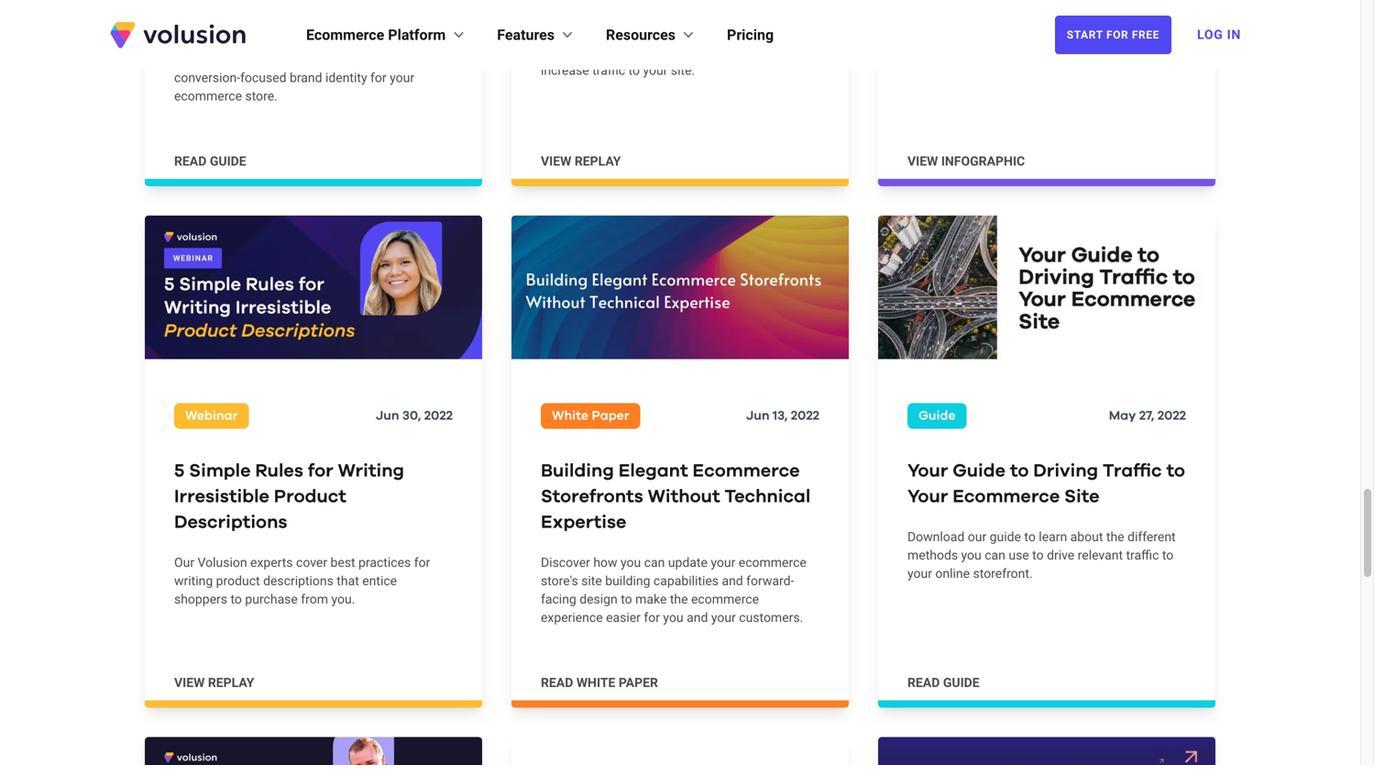 Task type: describe. For each thing, give the bounding box(es) containing it.
white
[[577, 675, 616, 690]]

read white paper button
[[541, 674, 659, 692]]

set
[[541, 44, 559, 60]]

increase
[[541, 63, 590, 78]]

27,
[[1140, 410, 1155, 422]]

may 27, 2022
[[1110, 410, 1187, 422]]

per-
[[613, 44, 635, 60]]

5
[[174, 462, 185, 480]]

conversion-
[[174, 70, 240, 85]]

brand
[[290, 70, 322, 85]]

traffic
[[1103, 462, 1163, 480]]

methods
[[908, 548, 959, 563]]

resources
[[606, 26, 676, 44]]

you inside our partners at grow with studio cover how to set up a pay-per-click campaign so you can increase traffic to your site.
[[741, 44, 762, 60]]

2022 for your guide to driving traffic to your ecommerce site
[[1158, 410, 1187, 422]]

create
[[379, 52, 415, 67]]

technical
[[725, 488, 811, 506]]

social
[[1078, 0, 1112, 16]]

to left driving
[[1011, 462, 1030, 480]]

use
[[1009, 548, 1030, 563]]

up
[[562, 44, 576, 60]]

learn for to
[[1040, 529, 1068, 544]]

how inside download our guide to learn how to create a conversion-focused brand identity for your ecommerce store.
[[337, 52, 361, 67]]

practices
[[359, 555, 411, 570]]

simple
[[189, 462, 251, 480]]

ecommerce inside your guide to driving traffic to your ecommerce site
[[953, 488, 1061, 506]]

for inside discover how you can update your ecommerce store's site building capabilities and forward- facing design to make the ecommerce experience easier for you and your customers.
[[644, 610, 660, 625]]

experts
[[250, 555, 293, 570]]

ecommerce platform
[[306, 26, 446, 44]]

writing
[[338, 462, 405, 480]]

product
[[216, 573, 260, 588]]

jun 13, 2022
[[747, 410, 820, 422]]

0 horizontal spatial read
[[174, 154, 207, 169]]

your inside our partners at grow with studio cover how to set up a pay-per-click campaign so you can increase traffic to your site.
[[643, 63, 668, 78]]

1 vertical spatial important
[[974, 37, 1030, 52]]

to right "pricing"
[[794, 26, 805, 41]]

ecommerce inside dropdown button
[[306, 26, 385, 44]]

learn
[[908, 0, 940, 16]]

learn today's most important social media statistics and check out our timeline of how it became an important ecommerce tool.
[[908, 0, 1167, 52]]

timeline
[[1069, 19, 1114, 34]]

can inside discover how you can update your ecommerce store's site building capabilities and forward- facing design to make the ecommerce experience easier for you and your customers.
[[645, 555, 665, 570]]

our for download our guide to learn how to create a conversion-focused brand identity for your ecommerce store.
[[235, 52, 253, 67]]

jun for building elegant ecommerce storefronts without technical expertise
[[747, 410, 770, 422]]

ecommerce down capabilities
[[692, 592, 760, 607]]

elegant
[[619, 462, 689, 480]]

check
[[988, 19, 1022, 34]]

pay-
[[590, 44, 613, 60]]

cover inside our partners at grow with studio cover how to set up a pay-per-click campaign so you can increase traffic to your site.
[[732, 26, 763, 41]]

an
[[957, 37, 971, 52]]

for inside the 5 simple rules for writing irresistible product descriptions
[[308, 462, 334, 480]]

driving
[[1034, 462, 1099, 480]]

site.
[[671, 63, 695, 78]]

our volusion experts cover best practices for writing product descriptions that entice shoppers to purchase from you.
[[174, 555, 430, 607]]

your left customers.
[[712, 610, 736, 625]]

drive
[[1048, 548, 1075, 563]]

facing
[[541, 592, 577, 607]]

may
[[1110, 410, 1137, 422]]

purchase
[[245, 592, 298, 607]]

to up the use
[[1025, 529, 1036, 544]]

jun 30, 2022
[[376, 410, 453, 422]]

white paper
[[552, 410, 630, 422]]

it
[[1160, 19, 1167, 34]]

at
[[616, 26, 627, 41]]

traffic inside our partners at grow with studio cover how to set up a pay-per-click campaign so you can increase traffic to your site.
[[593, 63, 626, 78]]

building elegant ecommerce storefronts without technical expertise
[[541, 462, 811, 532]]

storefront.
[[974, 566, 1033, 581]]

site
[[582, 573, 602, 588]]

our for our partners at grow with studio cover how to set up a pay-per-click campaign so you can increase traffic to your site.
[[541, 26, 561, 41]]

13,
[[773, 410, 788, 422]]

how inside our partners at grow with studio cover how to set up a pay-per-click campaign so you can increase traffic to your site.
[[766, 26, 790, 41]]

download our guide to learn how to create a conversion-focused brand identity for your ecommerce store.
[[174, 52, 425, 104]]

today's
[[943, 0, 983, 16]]

building
[[541, 462, 614, 480]]

how inside learn today's most important social media statistics and check out our timeline of how it became an important ecommerce tool.
[[1133, 19, 1157, 34]]

design
[[580, 592, 618, 607]]

customers.
[[740, 610, 804, 625]]

ecommerce inside download our guide to learn how to create a conversion-focused brand identity for your ecommerce store.
[[174, 88, 242, 104]]

2 vertical spatial and
[[687, 610, 708, 625]]

traffic inside download our guide to learn about the different methods you can use to drive relevant traffic to your online storefront.
[[1127, 548, 1160, 563]]

your inside download our guide to learn how to create a conversion-focused brand identity for your ecommerce store.
[[390, 70, 415, 85]]

to inside 'our volusion experts cover best practices for writing product descriptions that entice shoppers to purchase from you.'
[[231, 592, 242, 607]]

read guide for 'read guide' button to the left
[[174, 154, 246, 169]]

out
[[1025, 19, 1044, 34]]

for
[[1107, 28, 1129, 41]]

view infographic button
[[908, 152, 1026, 171]]

writing
[[174, 573, 213, 588]]

your inside download our guide to learn about the different methods you can use to drive relevant traffic to your online storefront.
[[908, 566, 933, 581]]

free
[[1133, 28, 1160, 41]]

of
[[1118, 19, 1129, 34]]

guide inside download our guide to learn how to create a conversion-focused brand identity for your ecommerce store.
[[257, 52, 288, 67]]

the inside download our guide to learn about the different methods you can use to drive relevant traffic to your online storefront.
[[1107, 529, 1125, 544]]

best
[[331, 555, 356, 570]]

tool.
[[1105, 37, 1130, 52]]

view replay for the top "view replay" button
[[541, 154, 621, 169]]

view for our partners at grow with studio cover how to set up a pay-per-click campaign so you can increase traffic to your site.
[[541, 154, 572, 169]]

and inside learn today's most important social media statistics and check out our timeline of how it became an important ecommerce tool.
[[964, 19, 985, 34]]

view replay for the bottommost "view replay" button
[[174, 675, 254, 690]]

0 vertical spatial guide
[[919, 410, 956, 422]]

our inside learn today's most important social media statistics and check out our timeline of how it became an important ecommerce tool.
[[1047, 19, 1066, 34]]

capabilities
[[654, 573, 719, 588]]

ecommerce platform button
[[306, 24, 468, 46]]

a inside our partners at grow with studio cover how to set up a pay-per-click campaign so you can increase traffic to your site.
[[579, 44, 586, 60]]

for inside download our guide to learn how to create a conversion-focused brand identity for your ecommerce store.
[[371, 70, 387, 85]]

2022 for 5 simple rules for writing irresistible product descriptions
[[424, 410, 453, 422]]

relevant
[[1078, 548, 1124, 563]]

1 vertical spatial and
[[722, 573, 744, 588]]



Task type: vqa. For each thing, say whether or not it's contained in the screenshot.


Task type: locate. For each thing, give the bounding box(es) containing it.
start
[[1067, 28, 1104, 41]]

1 vertical spatial your
[[908, 488, 949, 506]]

volusion
[[198, 555, 247, 570]]

2 horizontal spatial and
[[964, 19, 985, 34]]

learn inside download our guide to learn about the different methods you can use to drive relevant traffic to your online storefront.
[[1040, 529, 1068, 544]]

our partners at grow with studio cover how to set up a pay-per-click campaign so you can increase traffic to your site.
[[541, 26, 805, 78]]

important down check
[[974, 37, 1030, 52]]

the down capabilities
[[670, 592, 688, 607]]

2 horizontal spatial our
[[1047, 19, 1066, 34]]

1 vertical spatial view replay
[[174, 675, 254, 690]]

ecommerce up forward-
[[739, 555, 807, 570]]

read
[[174, 154, 207, 169], [541, 675, 574, 690], [908, 675, 941, 690]]

discover how you can update your ecommerce store's site building capabilities and forward- facing design to make the ecommerce experience easier for you and your customers.
[[541, 555, 807, 625]]

different
[[1128, 529, 1177, 544]]

1 horizontal spatial learn
[[1040, 529, 1068, 544]]

your guide to driving traffic to your ecommerce site
[[908, 462, 1186, 506]]

0 vertical spatial download
[[174, 52, 231, 67]]

0 vertical spatial the
[[1107, 529, 1125, 544]]

your
[[908, 462, 949, 480], [908, 488, 949, 506]]

view infographic
[[908, 154, 1026, 169]]

view
[[541, 154, 572, 169], [908, 154, 939, 169], [174, 675, 205, 690]]

1 vertical spatial learn
[[1040, 529, 1068, 544]]

our inside 'our volusion experts cover best practices for writing product descriptions that entice shoppers to purchase from you.'
[[174, 555, 195, 570]]

1 vertical spatial cover
[[296, 555, 328, 570]]

1 horizontal spatial cover
[[732, 26, 763, 41]]

a right "up"
[[579, 44, 586, 60]]

0 horizontal spatial read guide button
[[174, 152, 246, 171]]

forward-
[[747, 573, 795, 588]]

5 simple rules for writing irresistible product descriptions
[[174, 462, 405, 532]]

your
[[643, 63, 668, 78], [390, 70, 415, 85], [711, 555, 736, 570], [908, 566, 933, 581], [712, 610, 736, 625]]

ecommerce inside building elegant ecommerce storefronts without technical expertise
[[693, 462, 800, 480]]

how inside discover how you can update your ecommerce store's site building capabilities and forward- facing design to make the ecommerce experience easier for you and your customers.
[[594, 555, 618, 570]]

rules
[[255, 462, 304, 480]]

2 your from the top
[[908, 488, 949, 506]]

with
[[663, 26, 689, 41]]

0 horizontal spatial and
[[687, 610, 708, 625]]

1 horizontal spatial 2022
[[791, 410, 820, 422]]

your down the create
[[390, 70, 415, 85]]

replay for the bottommost "view replay" button
[[208, 675, 254, 690]]

can
[[765, 44, 786, 60], [985, 548, 1006, 563], [645, 555, 665, 570]]

you down "pricing"
[[741, 44, 762, 60]]

how up site
[[594, 555, 618, 570]]

1 vertical spatial read guide button
[[908, 674, 980, 692]]

white
[[552, 410, 589, 422]]

1 vertical spatial read guide
[[908, 675, 980, 690]]

the up relevant
[[1107, 529, 1125, 544]]

our inside download our guide to learn about the different methods you can use to drive relevant traffic to your online storefront.
[[968, 529, 987, 544]]

our up focused
[[235, 52, 253, 67]]

our right out
[[1047, 19, 1066, 34]]

2 horizontal spatial ecommerce
[[953, 488, 1061, 506]]

view inside view infographic button
[[908, 154, 939, 169]]

your down methods
[[908, 566, 933, 581]]

about
[[1071, 529, 1104, 544]]

features
[[497, 26, 555, 44]]

our up the online
[[968, 529, 987, 544]]

ecommerce down timeline
[[1034, 37, 1101, 52]]

ecommerce up technical
[[693, 462, 800, 480]]

storefronts
[[541, 488, 644, 506]]

download up methods
[[908, 529, 965, 544]]

ecommerce up the use
[[953, 488, 1061, 506]]

0 horizontal spatial can
[[645, 555, 665, 570]]

to right traffic
[[1167, 462, 1186, 480]]

platform
[[388, 26, 446, 44]]

view down shoppers
[[174, 675, 205, 690]]

to down 'product'
[[231, 592, 242, 607]]

and up an at the right of the page
[[964, 19, 985, 34]]

can inside download our guide to learn about the different methods you can use to drive relevant traffic to your online storefront.
[[985, 548, 1006, 563]]

media
[[1115, 0, 1151, 16]]

for down the create
[[371, 70, 387, 85]]

2 2022 from the left
[[791, 410, 820, 422]]

learn up drive
[[1040, 529, 1068, 544]]

0 vertical spatial important
[[1019, 0, 1075, 16]]

log in link
[[1187, 15, 1253, 55]]

1 your from the top
[[908, 462, 949, 480]]

you up building
[[621, 555, 641, 570]]

2022 right 30,
[[424, 410, 453, 422]]

studio
[[692, 26, 729, 41]]

2 vertical spatial ecommerce
[[953, 488, 1061, 506]]

can up storefront.
[[985, 548, 1006, 563]]

how left it
[[1133, 19, 1157, 34]]

the
[[1107, 529, 1125, 544], [670, 592, 688, 607]]

0 horizontal spatial 2022
[[424, 410, 453, 422]]

0 vertical spatial read guide
[[174, 154, 246, 169]]

paper
[[592, 410, 630, 422]]

ecommerce up identity at the top of the page
[[306, 26, 385, 44]]

0 vertical spatial view replay button
[[541, 152, 621, 171]]

0 vertical spatial our
[[541, 26, 561, 41]]

your guide to driving traffic to your ecommerce site image
[[879, 216, 1216, 359]]

0 horizontal spatial learn
[[306, 52, 334, 67]]

download up 'conversion-'
[[174, 52, 231, 67]]

a inside download our guide to learn how to create a conversion-focused brand identity for your ecommerce store.
[[418, 52, 425, 67]]

1 vertical spatial our
[[235, 52, 253, 67]]

expertise
[[541, 513, 627, 532]]

you
[[741, 44, 762, 60], [962, 548, 982, 563], [621, 555, 641, 570], [664, 610, 684, 625]]

how up identity at the top of the page
[[337, 52, 361, 67]]

2 horizontal spatial view
[[908, 154, 939, 169]]

descriptions
[[174, 513, 288, 532]]

building
[[606, 573, 651, 588]]

1 horizontal spatial ecommerce
[[693, 462, 800, 480]]

how
[[1133, 19, 1157, 34], [766, 26, 790, 41], [337, 52, 361, 67], [594, 555, 618, 570]]

ecommerce inside learn today's most important social media statistics and check out our timeline of how it became an important ecommerce tool.
[[1034, 37, 1101, 52]]

in
[[1228, 27, 1242, 42]]

read guide button
[[174, 152, 246, 171], [908, 674, 980, 692]]

2 horizontal spatial can
[[985, 548, 1006, 563]]

0 horizontal spatial jun
[[376, 410, 399, 422]]

can inside our partners at grow with studio cover how to set up a pay-per-click campaign so you can increase traffic to your site.
[[765, 44, 786, 60]]

download
[[174, 52, 231, 67], [908, 529, 965, 544]]

0 vertical spatial view replay
[[541, 154, 621, 169]]

1 vertical spatial traffic
[[1127, 548, 1160, 563]]

0 vertical spatial ecommerce
[[306, 26, 385, 44]]

learn inside download our guide to learn how to create a conversion-focused brand identity for your ecommerce store.
[[306, 52, 334, 67]]

for
[[371, 70, 387, 85], [308, 462, 334, 480], [414, 555, 430, 570], [644, 610, 660, 625]]

easier
[[606, 610, 641, 625]]

from
[[301, 592, 328, 607]]

0 vertical spatial learn
[[306, 52, 334, 67]]

cover up descriptions
[[296, 555, 328, 570]]

0 horizontal spatial ecommerce
[[306, 26, 385, 44]]

guide
[[257, 52, 288, 67], [210, 154, 246, 169], [990, 529, 1022, 544], [944, 675, 980, 690]]

for inside 'our volusion experts cover best practices for writing product descriptions that entice shoppers to purchase from you.'
[[414, 555, 430, 570]]

to down ecommerce platform on the top left of the page
[[364, 52, 376, 67]]

discover
[[541, 555, 591, 570]]

0 horizontal spatial our
[[235, 52, 253, 67]]

site
[[1065, 488, 1100, 506]]

download inside download our guide to learn how to create a conversion-focused brand identity for your ecommerce store.
[[174, 52, 231, 67]]

1 horizontal spatial view replay
[[541, 154, 621, 169]]

our up writing
[[174, 555, 195, 570]]

entice
[[363, 573, 397, 588]]

ecommerce
[[1034, 37, 1101, 52], [174, 88, 242, 104], [739, 555, 807, 570], [692, 592, 760, 607]]

30,
[[403, 410, 421, 422]]

to down per-
[[629, 63, 640, 78]]

can up building
[[645, 555, 665, 570]]

your down 'click'
[[643, 63, 668, 78]]

guide inside your guide to driving traffic to your ecommerce site
[[953, 462, 1006, 480]]

for up product
[[308, 462, 334, 480]]

0 horizontal spatial a
[[418, 52, 425, 67]]

to inside discover how you can update your ecommerce store's site building capabilities and forward- facing design to make the ecommerce experience easier for you and your customers.
[[621, 592, 633, 607]]

1 jun from the left
[[376, 410, 399, 422]]

log
[[1198, 27, 1224, 42]]

0 horizontal spatial view replay
[[174, 675, 254, 690]]

replay
[[575, 154, 621, 169], [208, 675, 254, 690]]

2 horizontal spatial 2022
[[1158, 410, 1187, 422]]

our up set
[[541, 26, 561, 41]]

traffic down 'different'
[[1127, 548, 1160, 563]]

0 horizontal spatial cover
[[296, 555, 328, 570]]

0 horizontal spatial the
[[670, 592, 688, 607]]

1 horizontal spatial jun
[[747, 410, 770, 422]]

pricing link
[[727, 24, 774, 46]]

1 horizontal spatial view
[[541, 154, 572, 169]]

pricing
[[727, 26, 774, 44]]

2 horizontal spatial read
[[908, 675, 941, 690]]

how right studio
[[766, 26, 790, 41]]

identity
[[326, 70, 367, 85]]

0 vertical spatial replay
[[575, 154, 621, 169]]

traffic down pay-
[[593, 63, 626, 78]]

0 vertical spatial cover
[[732, 26, 763, 41]]

1 horizontal spatial read
[[541, 675, 574, 690]]

you inside download our guide to learn about the different methods you can use to drive relevant traffic to your online storefront.
[[962, 548, 982, 563]]

1 horizontal spatial a
[[579, 44, 586, 60]]

grow
[[630, 26, 660, 41]]

2022 right 13,
[[791, 410, 820, 422]]

to down 'different'
[[1163, 548, 1174, 563]]

can down "pricing"
[[765, 44, 786, 60]]

download for conversion-
[[174, 52, 231, 67]]

make
[[636, 592, 667, 607]]

webinar
[[185, 410, 238, 422]]

store's
[[541, 573, 579, 588]]

the inside discover how you can update your ecommerce store's site building capabilities and forward- facing design to make the ecommerce experience easier for you and your customers.
[[670, 592, 688, 607]]

so
[[724, 44, 738, 60]]

1 horizontal spatial replay
[[575, 154, 621, 169]]

our for download our guide to learn about the different methods you can use to drive relevant traffic to your online storefront.
[[968, 529, 987, 544]]

read white paper
[[541, 675, 659, 690]]

1 vertical spatial download
[[908, 529, 965, 544]]

you up the online
[[962, 548, 982, 563]]

1 horizontal spatial traffic
[[1127, 548, 1160, 563]]

1 horizontal spatial read guide
[[908, 675, 980, 690]]

0 vertical spatial your
[[908, 462, 949, 480]]

store.
[[245, 88, 278, 104]]

our inside download our guide to learn how to create a conversion-focused brand identity for your ecommerce store.
[[235, 52, 253, 67]]

jun for 5 simple rules for writing irresistible product descriptions
[[376, 410, 399, 422]]

1 horizontal spatial download
[[908, 529, 965, 544]]

a right the create
[[418, 52, 425, 67]]

1 2022 from the left
[[424, 410, 453, 422]]

1 horizontal spatial can
[[765, 44, 786, 60]]

ecommerce down 'conversion-'
[[174, 88, 242, 104]]

0 horizontal spatial read guide
[[174, 154, 246, 169]]

1 horizontal spatial the
[[1107, 529, 1125, 544]]

paper
[[619, 675, 659, 690]]

1 horizontal spatial our
[[541, 26, 561, 41]]

0 horizontal spatial view
[[174, 675, 205, 690]]

guide inside download our guide to learn about the different methods you can use to drive relevant traffic to your online storefront.
[[990, 529, 1022, 544]]

guide
[[919, 410, 956, 422], [953, 462, 1006, 480]]

0 horizontal spatial traffic
[[593, 63, 626, 78]]

0 horizontal spatial replay
[[208, 675, 254, 690]]

download inside download our guide to learn about the different methods you can use to drive relevant traffic to your online storefront.
[[908, 529, 965, 544]]

0 horizontal spatial download
[[174, 52, 231, 67]]

0 horizontal spatial view replay button
[[174, 674, 254, 692]]

0 horizontal spatial our
[[174, 555, 195, 570]]

jun left 30,
[[376, 410, 399, 422]]

for down make
[[644, 610, 660, 625]]

view replay
[[541, 154, 621, 169], [174, 675, 254, 690]]

to right the use
[[1033, 548, 1044, 563]]

2022 for building elegant ecommerce storefronts without technical expertise
[[791, 410, 820, 422]]

3 2022 from the left
[[1158, 410, 1187, 422]]

our for our volusion experts cover best practices for writing product descriptions that entice shoppers to purchase from you.
[[174, 555, 195, 570]]

update
[[669, 555, 708, 570]]

to up brand
[[291, 52, 303, 67]]

irresistible
[[174, 488, 270, 506]]

1 horizontal spatial read guide button
[[908, 674, 980, 692]]

resources button
[[606, 24, 698, 46]]

read guide for the bottom 'read guide' button
[[908, 675, 980, 690]]

learn for identity
[[306, 52, 334, 67]]

0 vertical spatial and
[[964, 19, 985, 34]]

1 vertical spatial guide
[[953, 462, 1006, 480]]

0 vertical spatial our
[[1047, 19, 1066, 34]]

view for learn today's most important social media statistics and check out our timeline of how it became an important ecommerce tool.
[[908, 154, 939, 169]]

and down capabilities
[[687, 610, 708, 625]]

and left forward-
[[722, 573, 744, 588]]

2022 right 27,
[[1158, 410, 1187, 422]]

click
[[635, 44, 661, 60]]

our inside our partners at grow with studio cover how to set up a pay-per-click campaign so you can increase traffic to your site.
[[541, 26, 561, 41]]

1 horizontal spatial and
[[722, 573, 744, 588]]

features button
[[497, 24, 577, 46]]

jun left 13,
[[747, 410, 770, 422]]

descriptions
[[263, 573, 334, 588]]

1 horizontal spatial our
[[968, 529, 987, 544]]

shoppers
[[174, 592, 227, 607]]

1 horizontal spatial view replay button
[[541, 152, 621, 171]]

important up out
[[1019, 0, 1075, 16]]

cover inside 'our volusion experts cover best practices for writing product descriptions that entice shoppers to purchase from you.'
[[296, 555, 328, 570]]

download our guide to learn about the different methods you can use to drive relevant traffic to your online storefront.
[[908, 529, 1177, 581]]

your right update
[[711, 555, 736, 570]]

product
[[274, 488, 347, 506]]

0 vertical spatial read guide button
[[174, 152, 246, 171]]

2022
[[424, 410, 453, 422], [791, 410, 820, 422], [1158, 410, 1187, 422]]

read for your guide to driving traffic to your ecommerce site
[[908, 675, 941, 690]]

for right practices
[[414, 555, 430, 570]]

1 vertical spatial view replay button
[[174, 674, 254, 692]]

partners
[[565, 26, 613, 41]]

building elegant ecommerce storefronts without technical expertise image
[[512, 216, 849, 359]]

0 vertical spatial traffic
[[593, 63, 626, 78]]

replay for the top "view replay" button
[[575, 154, 621, 169]]

cover up the so at the right
[[732, 26, 763, 41]]

read for building elegant ecommerce storefronts without technical expertise
[[541, 675, 574, 690]]

download for you
[[908, 529, 965, 544]]

2 vertical spatial our
[[968, 529, 987, 544]]

2 jun from the left
[[747, 410, 770, 422]]

5 simple rules for writing irresistible product descriptions image
[[145, 216, 482, 359]]

log in
[[1198, 27, 1242, 42]]

view down 'increase'
[[541, 154, 572, 169]]

focused
[[240, 70, 287, 85]]

1 vertical spatial ecommerce
[[693, 462, 800, 480]]

important
[[1019, 0, 1075, 16], [974, 37, 1030, 52]]

you down make
[[664, 610, 684, 625]]

1 vertical spatial our
[[174, 555, 195, 570]]

view left infographic on the right top of page
[[908, 154, 939, 169]]

learn up brand
[[306, 52, 334, 67]]

infographic
[[942, 154, 1026, 169]]

1 vertical spatial replay
[[208, 675, 254, 690]]

1 vertical spatial the
[[670, 592, 688, 607]]

to down building
[[621, 592, 633, 607]]



